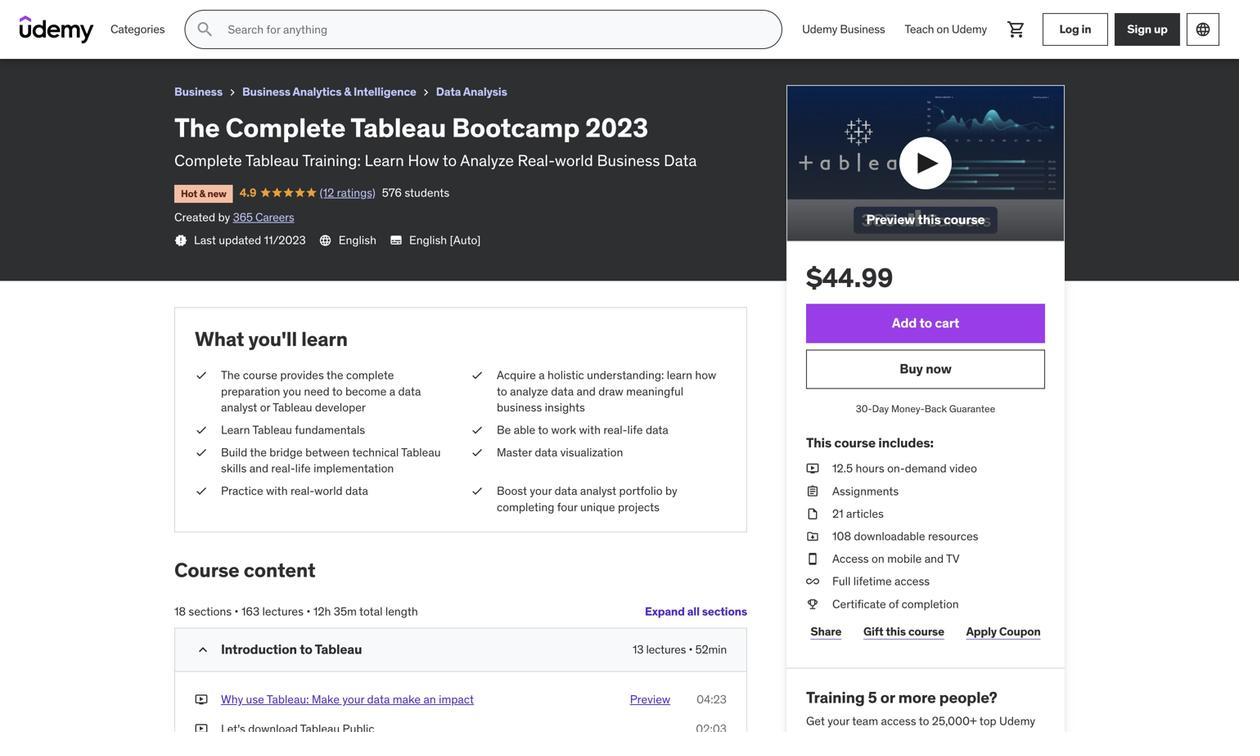 Task type: locate. For each thing, give the bounding box(es) containing it.
1 horizontal spatial data
[[664, 151, 697, 170]]

created by 365 careers
[[174, 210, 294, 225]]

by left 365
[[218, 210, 230, 225]]

real-
[[518, 151, 555, 170]]

0 horizontal spatial preview
[[630, 693, 670, 707]]

0 horizontal spatial 4.9
[[78, 29, 95, 43]]

xsmall image for master data visualization
[[471, 445, 484, 461]]

4.9
[[78, 29, 95, 43], [240, 185, 256, 200]]

the inside the course provides the complete preparation you need to become a data analyst or tableau developer
[[221, 368, 240, 383]]

1 horizontal spatial 4.9
[[240, 185, 256, 200]]

learn inside acquire a holistic understanding: learn how to analyze data and draw meaningful business insights
[[667, 368, 692, 383]]

0 horizontal spatial students
[[199, 29, 244, 43]]

hot
[[20, 31, 36, 43], [181, 187, 197, 200]]

1 horizontal spatial ratings)
[[337, 185, 375, 200]]

2023 for the complete tableau bootcamp 2023
[[221, 7, 253, 24]]

or inside training 5 or more people? get your team access to 25,000+ top udemy courses anytime, anywhere.
[[880, 688, 895, 707]]

0 vertical spatial 4.9
[[78, 29, 95, 43]]

master data visualization
[[497, 445, 623, 460]]

complete down analytics
[[225, 111, 346, 144]]

0 vertical spatial a
[[539, 368, 545, 383]]

students
[[199, 29, 244, 43], [405, 185, 450, 200]]

business inside the complete tableau bootcamp 2023 complete tableau training: learn how to analyze real-world business data
[[597, 151, 660, 170]]

this
[[806, 435, 832, 451]]

1 vertical spatial 4.9
[[240, 185, 256, 200]]

the for the complete tableau bootcamp 2023
[[13, 7, 36, 24]]

ratings)
[[131, 29, 170, 43], [337, 185, 375, 200]]

1 vertical spatial a
[[389, 384, 395, 399]]

english right closed captions image
[[409, 233, 447, 247]]

your up courses
[[828, 714, 850, 729]]

0 vertical spatial preview
[[866, 211, 915, 228]]

576 students
[[177, 29, 244, 43], [382, 185, 450, 200]]

build the bridge between technical tableau skills and real-life implementation
[[221, 445, 441, 476]]

2 horizontal spatial udemy
[[999, 714, 1035, 729]]

• left 163
[[234, 604, 239, 619]]

preview for preview this course
[[866, 211, 915, 228]]

1 horizontal spatial this
[[918, 211, 941, 228]]

0 horizontal spatial learn
[[301, 327, 348, 351]]

365 careers link
[[233, 210, 294, 225]]

this inside button
[[918, 211, 941, 228]]

1 horizontal spatial learn
[[667, 368, 692, 383]]

business analytics & intelligence
[[242, 84, 416, 99]]

0 vertical spatial (12
[[114, 29, 129, 43]]

0 horizontal spatial ratings)
[[131, 29, 170, 43]]

0 vertical spatial hot
[[20, 31, 36, 43]]

teach on udemy
[[905, 22, 987, 37]]

bootcamp
[[154, 7, 218, 24], [452, 111, 580, 144]]

576 students up business link
[[177, 29, 244, 43]]

1 vertical spatial life
[[295, 461, 311, 476]]

by right portfolio
[[665, 484, 677, 499]]

1 vertical spatial real-
[[271, 461, 295, 476]]

lectures right 163
[[262, 604, 304, 619]]

0 vertical spatial and
[[577, 384, 596, 399]]

bootcamp up business link
[[154, 7, 218, 24]]

data up four in the bottom left of the page
[[555, 484, 577, 499]]

between
[[305, 445, 350, 460]]

to up developer
[[332, 384, 343, 399]]

preview down 13
[[630, 693, 670, 707]]

xsmall image for the course provides the complete preparation you need to become a data analyst or tableau developer
[[195, 368, 208, 384]]

ratings) down the complete tableau bootcamp 2023
[[131, 29, 170, 43]]

day
[[872, 402, 889, 415]]

0 vertical spatial complete
[[39, 7, 100, 24]]

0 horizontal spatial the
[[13, 7, 36, 24]]

13 lectures • 52min
[[633, 643, 727, 657]]

4.9 up 365
[[240, 185, 256, 200]]

all
[[687, 604, 700, 619]]

projects
[[618, 500, 660, 515]]

real- up visualization at the bottom of the page
[[603, 423, 627, 437]]

lectures right 13
[[646, 643, 686, 657]]

the inside the complete tableau bootcamp 2023 complete tableau training: learn how to analyze real-world business data
[[174, 111, 220, 144]]

buy now
[[900, 361, 952, 377]]

buy now button
[[806, 350, 1045, 389]]

• left 12h 35m
[[306, 604, 311, 619]]

0 vertical spatial new
[[46, 31, 65, 43]]

1 horizontal spatial sections
[[702, 604, 747, 619]]

mobile
[[887, 552, 922, 566]]

this inside "link"
[[886, 624, 906, 639]]

bootcamp inside the complete tableau bootcamp 2023 complete tableau training: learn how to analyze real-world business data
[[452, 111, 580, 144]]

0 horizontal spatial (12 ratings)
[[114, 29, 170, 43]]

•
[[234, 604, 239, 619], [306, 604, 311, 619], [689, 643, 693, 657]]

tableau right technical
[[401, 445, 441, 460]]

analyze
[[510, 384, 548, 399]]

and inside acquire a holistic understanding: learn how to analyze data and draw meaningful business insights
[[577, 384, 596, 399]]

xsmall image for full lifetime access
[[806, 574, 819, 590]]

1 horizontal spatial your
[[530, 484, 552, 499]]

to left cart
[[920, 315, 932, 332]]

apply coupon button
[[962, 616, 1045, 649]]

sections right 18 at the bottom left
[[189, 604, 232, 619]]

1 vertical spatial analyst
[[580, 484, 616, 499]]

hours
[[856, 461, 885, 476]]

access inside training 5 or more people? get your team access to 25,000+ top udemy courses anytime, anywhere.
[[881, 714, 916, 729]]

0 horizontal spatial analyst
[[221, 400, 257, 415]]

preview for preview
[[630, 693, 670, 707]]

tableau inside build the bridge between technical tableau skills and real-life implementation
[[401, 445, 441, 460]]

the right the 'build'
[[250, 445, 267, 460]]

0 horizontal spatial data
[[436, 84, 461, 99]]

0 horizontal spatial bootcamp
[[154, 7, 218, 24]]

0 horizontal spatial 2023
[[221, 7, 253, 24]]

boost your data analyst portfolio by completing four unique projects
[[497, 484, 677, 515]]

2 vertical spatial and
[[925, 552, 944, 566]]

your up completing
[[530, 484, 552, 499]]

data up "insights"
[[551, 384, 574, 399]]

0 horizontal spatial lectures
[[262, 604, 304, 619]]

acquire a holistic understanding: learn how to analyze data and draw meaningful business insights
[[497, 368, 716, 415]]

data right become
[[398, 384, 421, 399]]

up
[[1154, 22, 1168, 37]]

life down bridge
[[295, 461, 311, 476]]

1 horizontal spatial (12
[[320, 185, 334, 200]]

1 vertical spatial your
[[342, 693, 364, 707]]

the for the complete tableau bootcamp 2023 complete tableau training: learn how to analyze real-world business data
[[174, 111, 220, 144]]

0 horizontal spatial a
[[389, 384, 395, 399]]

1 horizontal spatial on
[[937, 22, 949, 37]]

bootcamp up real-
[[452, 111, 580, 144]]

2 sections from the left
[[189, 604, 232, 619]]

analyst inside boost your data analyst portfolio by completing four unique projects
[[580, 484, 616, 499]]

your inside button
[[342, 693, 364, 707]]

1 horizontal spatial world
[[555, 151, 593, 170]]

to inside the course provides the complete preparation you need to become a data analyst or tableau developer
[[332, 384, 343, 399]]

1 horizontal spatial analyst
[[580, 484, 616, 499]]

4.9 down the complete tableau bootcamp 2023
[[78, 29, 95, 43]]

2023 for the complete tableau bootcamp 2023 complete tableau training: learn how to analyze real-world business data
[[585, 111, 648, 144]]

1 horizontal spatial 2023
[[585, 111, 648, 144]]

0 horizontal spatial •
[[234, 604, 239, 619]]

a inside acquire a holistic understanding: learn how to analyze data and draw meaningful business insights
[[539, 368, 545, 383]]

and right skills
[[249, 461, 268, 476]]

analysis
[[463, 84, 507, 99]]

2 vertical spatial the
[[221, 368, 240, 383]]

the
[[13, 7, 36, 24], [174, 111, 220, 144], [221, 368, 240, 383]]

1 horizontal spatial lectures
[[646, 643, 686, 657]]

and left draw
[[577, 384, 596, 399]]

1 vertical spatial data
[[664, 151, 697, 170]]

0 vertical spatial learn
[[301, 327, 348, 351]]

english right course language icon
[[339, 233, 376, 247]]

sections inside dropdown button
[[702, 604, 747, 619]]

(12 down the complete tableau bootcamp 2023
[[114, 29, 129, 43]]

with right practice
[[266, 484, 288, 499]]

2 english from the left
[[409, 233, 447, 247]]

1 horizontal spatial preview
[[866, 211, 915, 228]]

2 horizontal spatial &
[[344, 84, 351, 99]]

to
[[443, 151, 457, 170], [920, 315, 932, 332], [332, 384, 343, 399], [497, 384, 507, 399], [538, 423, 548, 437], [300, 641, 312, 658], [919, 714, 929, 729]]

this
[[918, 211, 941, 228], [886, 624, 906, 639]]

1 vertical spatial and
[[249, 461, 268, 476]]

this for preview
[[918, 211, 941, 228]]

on up "full lifetime access"
[[872, 552, 885, 566]]

0 horizontal spatial 576
[[177, 29, 196, 43]]

the up need
[[327, 368, 343, 383]]

life down meaningful on the right of the page
[[627, 423, 643, 437]]

576 students down how
[[382, 185, 450, 200]]

xsmall image for 12.5 hours on-demand video
[[806, 461, 819, 477]]

1 vertical spatial or
[[880, 688, 895, 707]]

access up the anywhere.
[[881, 714, 916, 729]]

data down the implementation
[[345, 484, 368, 499]]

(12 ratings) down "training:"
[[320, 185, 375, 200]]

your inside boost your data analyst portfolio by completing four unique projects
[[530, 484, 552, 499]]

to inside acquire a holistic understanding: learn how to analyze data and draw meaningful business insights
[[497, 384, 507, 399]]

lectures
[[262, 604, 304, 619], [646, 643, 686, 657]]

0 horizontal spatial and
[[249, 461, 268, 476]]

unique
[[580, 500, 615, 515]]

access down mobile
[[895, 574, 930, 589]]

0 horizontal spatial sections
[[189, 604, 232, 619]]

1 horizontal spatial the
[[174, 111, 220, 144]]

0 horizontal spatial or
[[260, 400, 270, 415]]

last
[[194, 233, 216, 247]]

back
[[925, 402, 947, 415]]

0 horizontal spatial english
[[339, 233, 376, 247]]

includes:
[[878, 435, 934, 451]]

understanding:
[[587, 368, 664, 383]]

0 vertical spatial analyst
[[221, 400, 257, 415]]

learn up the 'build'
[[221, 423, 250, 437]]

data inside the course provides the complete preparation you need to become a data analyst or tableau developer
[[398, 384, 421, 399]]

closed captions image
[[390, 234, 403, 247]]

or inside the course provides the complete preparation you need to become a data analyst or tableau developer
[[260, 400, 270, 415]]

xsmall image
[[420, 86, 433, 99], [174, 234, 187, 247], [195, 368, 208, 384], [471, 422, 484, 438], [471, 445, 484, 461], [806, 461, 819, 477], [806, 484, 819, 500], [806, 506, 819, 522], [806, 529, 819, 545], [195, 692, 208, 708], [195, 721, 208, 733]]

576 up closed captions image
[[382, 185, 402, 200]]

data
[[398, 384, 421, 399], [551, 384, 574, 399], [646, 423, 669, 437], [535, 445, 558, 460], [345, 484, 368, 499], [555, 484, 577, 499], [367, 693, 390, 707]]

sign
[[1127, 22, 1152, 37]]

categories
[[110, 22, 165, 37]]

1 english from the left
[[339, 233, 376, 247]]

english [auto]
[[409, 233, 481, 247]]

0 vertical spatial &
[[38, 31, 44, 43]]

1 horizontal spatial and
[[577, 384, 596, 399]]

xsmall image for build the bridge between technical tableau skills and real-life implementation
[[195, 445, 208, 461]]

xsmall image
[[226, 86, 239, 99], [471, 368, 484, 384], [195, 422, 208, 438], [195, 445, 208, 461], [195, 483, 208, 500], [471, 483, 484, 500], [806, 551, 819, 567], [806, 574, 819, 590], [806, 596, 819, 613]]

108 downloadable resources
[[832, 529, 978, 544]]

0 horizontal spatial this
[[886, 624, 906, 639]]

1 horizontal spatial the
[[327, 368, 343, 383]]

(12 down "training:"
[[320, 185, 334, 200]]

add to cart button
[[806, 304, 1045, 343]]

learn left "how"
[[667, 368, 692, 383]]

new up created by 365 careers
[[207, 187, 226, 200]]

a
[[539, 368, 545, 383], [389, 384, 395, 399]]

1 vertical spatial learn
[[221, 423, 250, 437]]

on right teach
[[937, 22, 949, 37]]

0 vertical spatial ratings)
[[131, 29, 170, 43]]

teach on udemy link
[[895, 10, 997, 49]]

students down how
[[405, 185, 450, 200]]

now
[[926, 361, 952, 377]]

courses
[[806, 730, 846, 733]]

udemy business link
[[792, 10, 895, 49]]

to up the anywhere.
[[919, 714, 929, 729]]

a inside the course provides the complete preparation you need to become a data analyst or tableau developer
[[389, 384, 395, 399]]

a right become
[[389, 384, 395, 399]]

bootcamp for the complete tableau bootcamp 2023 complete tableau training: learn how to analyze real-world business data
[[452, 111, 580, 144]]

this for gift
[[886, 624, 906, 639]]

1 sections from the left
[[702, 604, 747, 619]]

xsmall image for acquire a holistic understanding: learn how to analyze data and draw meaningful business insights
[[471, 368, 484, 384]]

tableau down 'intelligence'
[[351, 111, 446, 144]]

1 vertical spatial the
[[174, 111, 220, 144]]

1 horizontal spatial bootcamp
[[452, 111, 580, 144]]

preview up $44.99
[[866, 211, 915, 228]]

learn up provides
[[301, 327, 348, 351]]

to down acquire at the bottom left of page
[[497, 384, 507, 399]]

1 vertical spatial the
[[250, 445, 267, 460]]

11/2023
[[264, 233, 306, 247]]

last updated 11/2023
[[194, 233, 306, 247]]

course
[[944, 211, 985, 228], [243, 368, 277, 383], [834, 435, 876, 451], [908, 624, 944, 639]]

sections right all
[[702, 604, 747, 619]]

tableau down you
[[273, 400, 312, 415]]

xsmall image for assignments
[[806, 484, 819, 500]]

share
[[811, 624, 842, 639]]

tableau
[[102, 7, 151, 24], [351, 111, 446, 144], [245, 151, 299, 170], [273, 400, 312, 415], [252, 423, 292, 437], [401, 445, 441, 460], [315, 641, 362, 658]]

or down the preparation
[[260, 400, 270, 415]]

1 horizontal spatial or
[[880, 688, 895, 707]]

and
[[577, 384, 596, 399], [249, 461, 268, 476], [925, 552, 944, 566]]

21 articles
[[832, 507, 884, 521]]

1 vertical spatial on
[[872, 552, 885, 566]]

top
[[980, 714, 997, 729]]

analyst
[[221, 400, 257, 415], [580, 484, 616, 499]]

0 vertical spatial learn
[[365, 151, 404, 170]]

1 horizontal spatial students
[[405, 185, 450, 200]]

1 vertical spatial lectures
[[646, 643, 686, 657]]

meaningful
[[626, 384, 684, 399]]

0 vertical spatial bootcamp
[[154, 7, 218, 24]]

0 vertical spatial your
[[530, 484, 552, 499]]

• left 52min
[[689, 643, 693, 657]]

and left tv at right bottom
[[925, 552, 944, 566]]

1 vertical spatial 2023
[[585, 111, 648, 144]]

completion
[[902, 597, 959, 612]]

ratings) down "training:"
[[337, 185, 375, 200]]

what
[[195, 327, 244, 351]]

learn left how
[[365, 151, 404, 170]]

analyst up unique
[[580, 484, 616, 499]]

preview inside button
[[866, 211, 915, 228]]

• for 13
[[689, 643, 693, 657]]

1 horizontal spatial &
[[199, 187, 205, 200]]

training
[[806, 688, 865, 707]]

a up analyze on the bottom of the page
[[539, 368, 545, 383]]

2 vertical spatial real-
[[291, 484, 314, 499]]

(12 ratings) down the complete tableau bootcamp 2023
[[114, 29, 170, 43]]

real- down build the bridge between technical tableau skills and real-life implementation
[[291, 484, 314, 499]]

(12
[[114, 29, 129, 43], [320, 185, 334, 200]]

52min
[[695, 643, 727, 657]]

tableau right the udemy image
[[102, 7, 151, 24]]

sign up
[[1127, 22, 1168, 37]]

students up business link
[[199, 29, 244, 43]]

0 vertical spatial the
[[13, 7, 36, 24]]

course inside button
[[944, 211, 985, 228]]

draw
[[598, 384, 623, 399]]

data left make on the bottom
[[367, 693, 390, 707]]

real- inside build the bridge between technical tableau skills and real-life implementation
[[271, 461, 295, 476]]

0 vertical spatial access
[[895, 574, 930, 589]]

why use tableau: make your data make an impact
[[221, 693, 474, 707]]

the course provides the complete preparation you need to become a data analyst or tableau developer
[[221, 368, 421, 415]]

0 vertical spatial 576
[[177, 29, 196, 43]]

on
[[937, 22, 949, 37], [872, 552, 885, 566]]

1 horizontal spatial (12 ratings)
[[320, 185, 375, 200]]

new down the complete tableau bootcamp 2023
[[46, 31, 65, 43]]

you'll
[[248, 327, 297, 351]]

tableau:
[[267, 693, 309, 707]]

complete for the complete tableau bootcamp 2023
[[39, 7, 100, 24]]

xsmall image for practice with real-world data
[[195, 483, 208, 500]]

english
[[339, 233, 376, 247], [409, 233, 447, 247]]

lifetime
[[853, 574, 892, 589]]

data inside the complete tableau bootcamp 2023 complete tableau training: learn how to analyze real-world business data
[[664, 151, 697, 170]]

analyst down the preparation
[[221, 400, 257, 415]]

your right 'make'
[[342, 693, 364, 707]]

the complete tableau bootcamp 2023 complete tableau training: learn how to analyze real-world business data
[[174, 111, 697, 170]]

2 horizontal spatial your
[[828, 714, 850, 729]]

complete up "created"
[[174, 151, 242, 170]]

&
[[38, 31, 44, 43], [344, 84, 351, 99], [199, 187, 205, 200]]

2023 inside the complete tableau bootcamp 2023 complete tableau training: learn how to analyze real-world business data
[[585, 111, 648, 144]]

0 horizontal spatial world
[[314, 484, 343, 499]]

how
[[408, 151, 439, 170]]

with up visualization at the bottom of the page
[[579, 423, 601, 437]]

0 horizontal spatial the
[[250, 445, 267, 460]]

expand all sections button
[[645, 596, 747, 628]]

on for teach
[[937, 22, 949, 37]]

submit search image
[[195, 20, 215, 39]]

real- down bridge
[[271, 461, 295, 476]]

2 horizontal spatial and
[[925, 552, 944, 566]]

1 vertical spatial students
[[405, 185, 450, 200]]

acquire
[[497, 368, 536, 383]]

complete left categories
[[39, 7, 100, 24]]

complete for the complete tableau bootcamp 2023 complete tableau training: learn how to analyze real-world business data
[[225, 111, 346, 144]]

xsmall image for last updated 11/2023
[[174, 234, 187, 247]]

or right 5
[[880, 688, 895, 707]]

to right how
[[443, 151, 457, 170]]

1 horizontal spatial life
[[627, 423, 643, 437]]

1 vertical spatial this
[[886, 624, 906, 639]]

576 right categories dropdown button
[[177, 29, 196, 43]]

learn
[[365, 151, 404, 170], [221, 423, 250, 437]]

0 horizontal spatial life
[[295, 461, 311, 476]]

to down 18 sections • 163 lectures • 12h 35m total length on the bottom left of the page
[[300, 641, 312, 658]]

2 horizontal spatial •
[[689, 643, 693, 657]]



Task type: describe. For each thing, give the bounding box(es) containing it.
data down work
[[535, 445, 558, 460]]

1 vertical spatial (12 ratings)
[[320, 185, 375, 200]]

you
[[283, 384, 301, 399]]

small image
[[195, 642, 211, 659]]

completing
[[497, 500, 554, 515]]

categories button
[[101, 10, 175, 49]]

1 vertical spatial hot & new
[[181, 187, 226, 200]]

four
[[557, 500, 578, 515]]

analyst inside the course provides the complete preparation you need to become a data analyst or tableau developer
[[221, 400, 257, 415]]

skills
[[221, 461, 247, 476]]

365
[[233, 210, 253, 225]]

tableau down 12h 35m
[[315, 641, 362, 658]]

0 horizontal spatial (12
[[114, 29, 129, 43]]

1 vertical spatial with
[[266, 484, 288, 499]]

buy
[[900, 361, 923, 377]]

this course includes:
[[806, 435, 934, 451]]

why
[[221, 693, 243, 707]]

money-
[[891, 402, 925, 415]]

1 vertical spatial &
[[344, 84, 351, 99]]

2 vertical spatial &
[[199, 187, 205, 200]]

108
[[832, 529, 851, 544]]

how
[[695, 368, 716, 383]]

on for access
[[872, 552, 885, 566]]

0 vertical spatial life
[[627, 423, 643, 437]]

30-
[[856, 402, 872, 415]]

xsmall image for learn tableau fundamentals
[[195, 422, 208, 438]]

anywhere.
[[895, 730, 947, 733]]

video
[[950, 461, 977, 476]]

certificate
[[832, 597, 886, 612]]

18 sections • 163 lectures • 12h 35m total length
[[174, 604, 418, 619]]

learn inside the complete tableau bootcamp 2023 complete tableau training: learn how to analyze real-world business data
[[365, 151, 404, 170]]

$44.99
[[806, 261, 893, 294]]

0 horizontal spatial learn
[[221, 423, 250, 437]]

xsmall image for 21 articles
[[806, 506, 819, 522]]

what you'll learn
[[195, 327, 348, 351]]

course content
[[174, 558, 316, 583]]

• for 18
[[234, 604, 239, 619]]

to right able
[[538, 423, 548, 437]]

the complete tableau bootcamp 2023
[[13, 7, 253, 24]]

0 vertical spatial lectures
[[262, 604, 304, 619]]

1 vertical spatial hot
[[181, 187, 197, 200]]

guarantee
[[949, 402, 995, 415]]

bootcamp for the complete tableau bootcamp 2023
[[154, 7, 218, 24]]

be able to work with real-life data
[[497, 423, 669, 437]]

gift
[[863, 624, 883, 639]]

implementation
[[314, 461, 394, 476]]

share button
[[806, 616, 846, 649]]

1 horizontal spatial udemy
[[952, 22, 987, 37]]

downloadable
[[854, 529, 925, 544]]

use
[[246, 693, 264, 707]]

technical
[[352, 445, 399, 460]]

tableau up 'careers'
[[245, 151, 299, 170]]

practice with real-world data
[[221, 484, 368, 499]]

04:23
[[697, 693, 727, 707]]

$44.99 add to cart
[[806, 261, 959, 332]]

english for english
[[339, 233, 376, 247]]

insights
[[545, 400, 585, 415]]

[auto]
[[450, 233, 481, 247]]

become
[[345, 384, 387, 399]]

0 vertical spatial 576 students
[[177, 29, 244, 43]]

0 vertical spatial data
[[436, 84, 461, 99]]

preparation
[[221, 384, 280, 399]]

163
[[241, 604, 260, 619]]

business analytics & intelligence link
[[242, 82, 416, 102]]

tableau up bridge
[[252, 423, 292, 437]]

make
[[312, 693, 340, 707]]

1 vertical spatial ratings)
[[337, 185, 375, 200]]

and inside build the bridge between technical tableau skills and real-life implementation
[[249, 461, 268, 476]]

full
[[832, 574, 851, 589]]

life inside build the bridge between technical tableau skills and real-life implementation
[[295, 461, 311, 476]]

master
[[497, 445, 532, 460]]

0 vertical spatial real-
[[603, 423, 627, 437]]

gift this course
[[863, 624, 944, 639]]

xsmall image for certificate of completion
[[806, 596, 819, 613]]

the for the course provides the complete preparation you need to become a data analyst or tableau developer
[[221, 368, 240, 383]]

portfolio
[[619, 484, 663, 499]]

data down meaningful on the right of the page
[[646, 423, 669, 437]]

xsmall image for 108 downloadable resources
[[806, 529, 819, 545]]

xsmall image for boost your data analyst portfolio by completing four unique projects
[[471, 483, 484, 500]]

team
[[852, 714, 878, 729]]

xsmall image for access on mobile and tv
[[806, 551, 819, 567]]

more
[[898, 688, 936, 707]]

course inside "link"
[[908, 624, 944, 639]]

of
[[889, 597, 899, 612]]

0 horizontal spatial new
[[46, 31, 65, 43]]

to inside $44.99 add to cart
[[920, 315, 932, 332]]

expand
[[645, 604, 685, 619]]

data inside boost your data analyst portfolio by completing four unique projects
[[555, 484, 577, 499]]

course inside the course provides the complete preparation you need to become a data analyst or tableau developer
[[243, 368, 277, 383]]

introduction
[[221, 641, 297, 658]]

resources
[[928, 529, 978, 544]]

by inside boost your data analyst portfolio by completing four unique projects
[[665, 484, 677, 499]]

0 horizontal spatial udemy
[[802, 22, 837, 37]]

choose a language image
[[1195, 21, 1211, 38]]

0 vertical spatial (12 ratings)
[[114, 29, 170, 43]]

25,000+
[[932, 714, 977, 729]]

english for english [auto]
[[409, 233, 447, 247]]

1 horizontal spatial new
[[207, 187, 226, 200]]

articles
[[846, 507, 884, 521]]

careers
[[255, 210, 294, 225]]

practice
[[221, 484, 263, 499]]

0 horizontal spatial by
[[218, 210, 230, 225]]

in
[[1082, 22, 1091, 37]]

18
[[174, 604, 186, 619]]

0 vertical spatial hot & new
[[20, 31, 65, 43]]

the inside build the bridge between technical tableau skills and real-life implementation
[[250, 445, 267, 460]]

2 vertical spatial complete
[[174, 151, 242, 170]]

expand all sections
[[645, 604, 747, 619]]

the inside the course provides the complete preparation you need to become a data analyst or tableau developer
[[327, 368, 343, 383]]

Search for anything text field
[[225, 16, 762, 43]]

an
[[424, 693, 436, 707]]

introduction to tableau
[[221, 641, 362, 658]]

cart
[[935, 315, 959, 332]]

complete
[[346, 368, 394, 383]]

bridge
[[270, 445, 303, 460]]

udemy inside training 5 or more people? get your team access to 25,000+ top udemy courses anytime, anywhere.
[[999, 714, 1035, 729]]

1 horizontal spatial with
[[579, 423, 601, 437]]

analytics
[[293, 84, 342, 99]]

full lifetime access
[[832, 574, 930, 589]]

shopping cart with 0 items image
[[1007, 20, 1026, 39]]

business
[[497, 400, 542, 415]]

holistic
[[548, 368, 584, 383]]

why use tableau: make your data make an impact button
[[221, 692, 474, 708]]

your inside training 5 or more people? get your team access to 25,000+ top udemy courses anytime, anywhere.
[[828, 714, 850, 729]]

learn tableau fundamentals
[[221, 423, 365, 437]]

data inside acquire a holistic understanding: learn how to analyze data and draw meaningful business insights
[[551, 384, 574, 399]]

fundamentals
[[295, 423, 365, 437]]

0 horizontal spatial hot
[[20, 31, 36, 43]]

21
[[832, 507, 844, 521]]

12.5
[[832, 461, 853, 476]]

preview this course button
[[787, 85, 1065, 242]]

apply
[[966, 624, 997, 639]]

tableau inside the course provides the complete preparation you need to become a data analyst or tableau developer
[[273, 400, 312, 415]]

updated
[[219, 233, 261, 247]]

xsmall image for be able to work with real-life data
[[471, 422, 484, 438]]

1 vertical spatial (12
[[320, 185, 334, 200]]

total
[[359, 604, 383, 619]]

course language image
[[319, 234, 332, 247]]

1 vertical spatial 576
[[382, 185, 402, 200]]

to inside the complete tableau bootcamp 2023 complete tableau training: learn how to analyze real-world business data
[[443, 151, 457, 170]]

provides
[[280, 368, 324, 383]]

1 vertical spatial world
[[314, 484, 343, 499]]

on-
[[887, 461, 905, 476]]

1 vertical spatial 576 students
[[382, 185, 450, 200]]

data inside button
[[367, 693, 390, 707]]

developer
[[315, 400, 366, 415]]

world inside the complete tableau bootcamp 2023 complete tableau training: learn how to analyze real-world business data
[[555, 151, 593, 170]]

to inside training 5 or more people? get your team access to 25,000+ top udemy courses anytime, anywhere.
[[919, 714, 929, 729]]

1 horizontal spatial •
[[306, 604, 311, 619]]

udemy image
[[20, 16, 94, 43]]

need
[[304, 384, 330, 399]]

demand
[[905, 461, 947, 476]]



Task type: vqa. For each thing, say whether or not it's contained in the screenshot.
completing
yes



